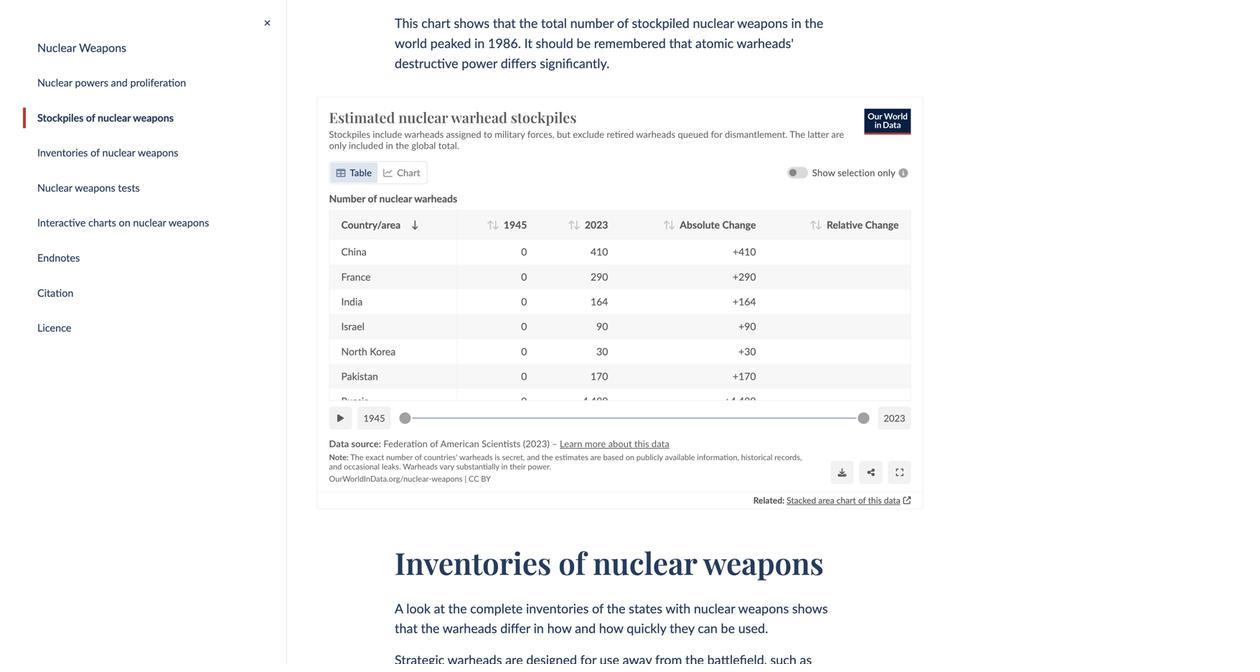 Task type: vqa. For each thing, say whether or not it's contained in the screenshot.
records,
yes



Task type: describe. For each thing, give the bounding box(es) containing it.
about
[[608, 438, 632, 449]]

nuclear inside this chart shows that the total number of stockpiled nuclear weapons in the world peaked in 1986. it should be remembered that atomic warheads' destructive power differs significantly.
[[693, 15, 734, 31]]

warheads right include
[[404, 128, 444, 140]]

change for absolute change
[[723, 219, 756, 231]]

latter
[[808, 128, 829, 140]]

warheads right retired
[[636, 128, 676, 140]]

countries'
[[424, 452, 458, 462]]

the inside the estimated nuclear warhead stockpiles stockpiles include warheads assigned to military forces, but exclude retired warheads queued for dismantlement. the latter are only included in the global total.
[[396, 140, 409, 151]]

arrow up long image for 1945
[[487, 220, 494, 229]]

warheads down chart link
[[414, 192, 457, 205]]

table link
[[331, 163, 378, 183]]

nuclear weapons tests
[[37, 181, 140, 194]]

(2023)
[[523, 438, 550, 449]]

nuclear powers and proliferation link
[[23, 72, 286, 93]]

source:
[[351, 438, 381, 449]]

show selection only
[[813, 167, 896, 178]]

pakistan
[[341, 370, 378, 382]]

charts
[[88, 216, 116, 229]]

area
[[819, 495, 835, 505]]

historical
[[741, 452, 773, 462]]

look
[[406, 600, 431, 616]]

chart link
[[378, 163, 426, 183]]

absolute change
[[680, 219, 756, 231]]

shows inside this chart shows that the total number of stockpiled nuclear weapons in the world peaked in 1986. it should be remembered that atomic warheads' destructive power differs significantly.
[[454, 15, 490, 31]]

+170
[[733, 370, 756, 382]]

1 horizontal spatial only
[[878, 167, 896, 178]]

world
[[395, 35, 427, 51]]

the inside note: the exact number of countries' warheads is secret, and the estimates are based on publicly available information, historical records, and occasional leaks. warheads vary substantially in their power. ourworldindata.org/nuclear-weapons | cc by
[[350, 452, 364, 462]]

israel
[[341, 320, 365, 332]]

their
[[510, 461, 526, 471]]

included
[[349, 140, 383, 151]]

publicly
[[637, 452, 663, 462]]

number of nuclear warheads
[[329, 192, 457, 205]]

that inside a look at the complete inventories of the states with nuclear weapons shows that the warheads differ in how and how quickly they can be used.
[[395, 620, 418, 636]]

1 vertical spatial that
[[669, 35, 692, 51]]

they
[[670, 620, 695, 636]]

peaked
[[431, 35, 471, 51]]

chart line image
[[383, 168, 393, 177]]

1 horizontal spatial inventories
[[395, 542, 551, 582]]

0 for 164
[[521, 295, 527, 307]]

ourworldindata.org/nuclear-weapons link
[[329, 474, 463, 483]]

of inside "link"
[[91, 146, 100, 159]]

more
[[585, 438, 606, 449]]

nuclear down nuclear powers and proliferation
[[98, 111, 131, 124]]

north
[[341, 345, 367, 357]]

play image
[[337, 414, 344, 422]]

france
[[341, 270, 371, 283]]

federation
[[384, 438, 428, 449]]

used.
[[738, 620, 768, 636]]

a
[[395, 600, 403, 616]]

this
[[395, 15, 418, 31]]

weapons
[[79, 41, 126, 55]]

ourworldindata.org/nuclear-
[[329, 474, 432, 483]]

leaks.
[[382, 461, 401, 471]]

show
[[813, 167, 835, 178]]

+4,489
[[725, 395, 756, 407]]

note: the exact number of countries' warheads is secret, and the estimates are based on publicly available information, historical records, and occasional leaks. warheads vary substantially in their power. ourworldindata.org/nuclear-weapons | cc by
[[329, 452, 802, 483]]

estimates
[[555, 452, 589, 462]]

shows inside a look at the complete inventories of the states with nuclear weapons shows that the warheads differ in how and how quickly they can be used.
[[792, 600, 828, 616]]

and inside a look at the complete inventories of the states with nuclear weapons shows that the warheads differ in how and how quickly they can be used.
[[575, 620, 596, 636]]

at
[[434, 600, 445, 616]]

in inside note: the exact number of countries' warheads is secret, and the estimates are based on publicly available information, historical records, and occasional leaks. warheads vary substantially in their power. ourworldindata.org/nuclear-weapons | cc by
[[502, 461, 508, 471]]

differs
[[501, 55, 537, 71]]

arrow down long image for relative change
[[816, 220, 823, 229]]

licence link
[[23, 318, 286, 338]]

but
[[557, 128, 571, 140]]

states
[[629, 600, 663, 616]]

arrow up long image for relative change
[[810, 220, 817, 229]]

vary
[[440, 461, 454, 471]]

nuclear powers and proliferation
[[37, 76, 186, 89]]

1986.
[[488, 35, 521, 51]]

for
[[711, 128, 723, 140]]

stockpiles inside the estimated nuclear warhead stockpiles stockpiles include warheads assigned to military forces, but exclude retired warheads queued for dismantlement. the latter are only included in the global total.
[[329, 128, 370, 140]]

inventories
[[526, 600, 589, 616]]

relative
[[827, 219, 863, 231]]

global
[[412, 140, 436, 151]]

stockpiles inside stockpiles of nuclear weapons link
[[37, 111, 84, 124]]

chart inside chart link
[[397, 167, 420, 178]]

0 for 170
[[521, 370, 527, 382]]

number inside this chart shows that the total number of stockpiled nuclear weapons in the world peaked in 1986. it should be remembered that atomic warheads' destructive power differs significantly.
[[570, 15, 614, 31]]

inventories of nuclear weapons inside "link"
[[37, 146, 178, 159]]

be inside a look at the complete inventories of the states with nuclear weapons shows that the warheads differ in how and how quickly they can be used.
[[721, 620, 735, 636]]

significantly.
[[540, 55, 610, 71]]

of inside this chart shows that the total number of stockpiled nuclear weapons in the world peaked in 1986. it should be remembered that atomic warheads' destructive power differs significantly.
[[617, 15, 629, 31]]

+410
[[733, 245, 756, 258]]

retired
[[607, 128, 634, 140]]

warheads
[[403, 461, 438, 471]]

number
[[329, 192, 365, 205]]

stacked
[[787, 495, 816, 505]]

interactive
[[37, 216, 86, 229]]

in inside the estimated nuclear warhead stockpiles stockpiles include warheads assigned to military forces, but exclude retired warheads queued for dismantlement. the latter are only included in the global total.
[[386, 140, 393, 151]]

+290
[[733, 270, 756, 283]]

nuclear inside "link"
[[102, 146, 135, 159]]

interactive charts on nuclear weapons link
[[23, 212, 286, 233]]

nuclear down nuclear weapons tests link
[[133, 216, 166, 229]]

are inside note: the exact number of countries' warheads is secret, and the estimates are based on publicly available information, historical records, and occasional leaks. warheads vary substantially in their power. ourworldindata.org/nuclear-weapons | cc by
[[591, 452, 601, 462]]

arrow up long image for absolute change
[[663, 220, 670, 229]]

with
[[666, 600, 691, 616]]

2 arrow down long image from the left
[[574, 220, 581, 229]]

related: stacked area chart of this data
[[754, 495, 901, 505]]

1 vertical spatial inventories of nuclear weapons
[[395, 542, 824, 582]]

nuclear for nuclear powers and proliferation
[[37, 76, 72, 89]]

0 vertical spatial this
[[635, 438, 649, 449]]

power
[[462, 55, 498, 71]]

is
[[495, 452, 500, 462]]

of inside note: the exact number of countries' warheads is secret, and the estimates are based on publicly available information, historical records, and occasional leaks. warheads vary substantially in their power. ourworldindata.org/nuclear-weapons | cc by
[[415, 452, 422, 462]]

0 for 290
[[521, 270, 527, 283]]

table image
[[336, 168, 346, 177]]

nuclear for nuclear weapons tests
[[37, 181, 72, 194]]

relative change
[[827, 219, 899, 231]]

weapons left tests
[[75, 181, 115, 194]]

by
[[481, 474, 491, 483]]

inventories of nuclear weapons link
[[23, 142, 286, 163]]

weapons down "related:" on the bottom
[[703, 542, 824, 582]]

estimated
[[329, 108, 395, 127]]

1 horizontal spatial 1945
[[504, 219, 527, 231]]

note:
[[329, 452, 349, 462]]

records,
[[775, 452, 802, 462]]

290
[[591, 270, 608, 283]]

differ
[[501, 620, 531, 636]]

0 vertical spatial that
[[493, 15, 516, 31]]

inventories inside "link"
[[37, 146, 88, 159]]

30
[[597, 345, 608, 357]]

weapons down nuclear weapons tests link
[[169, 216, 209, 229]]



Task type: locate. For each thing, give the bounding box(es) containing it.
0 for 4,489
[[521, 395, 527, 407]]

north korea
[[341, 345, 396, 357]]

nuclear weapons tests link
[[23, 177, 286, 198]]

3 0 from the top
[[521, 295, 527, 307]]

2 how from the left
[[599, 620, 624, 636]]

of up inventories
[[559, 542, 586, 582]]

1 0 from the top
[[521, 245, 527, 258]]

how down inventories
[[547, 620, 572, 636]]

90
[[597, 320, 608, 332]]

data
[[329, 438, 349, 449]]

2023 up expand 'icon'
[[884, 412, 906, 424]]

chart
[[422, 15, 451, 31], [397, 167, 420, 178], [837, 495, 856, 505]]

0 vertical spatial data
[[652, 438, 670, 449]]

download image
[[838, 468, 847, 476]]

dismantlement.
[[725, 128, 788, 140]]

include
[[373, 128, 402, 140]]

learn more about this data link
[[560, 438, 670, 449]]

weapons inside "link"
[[138, 146, 178, 159]]

only up table "icon"
[[329, 140, 346, 151]]

inventories up nuclear weapons tests at the top left of page
[[37, 146, 88, 159]]

1 horizontal spatial arrow up long image
[[663, 220, 670, 229]]

warheads inside note: the exact number of countries' warheads is secret, and the estimates are based on publicly available information, historical records, and occasional leaks. warheads vary substantially in their power. ourworldindata.org/nuclear-weapons | cc by
[[460, 452, 493, 462]]

–
[[552, 438, 558, 449]]

occasional
[[344, 461, 380, 471]]

total.
[[438, 140, 459, 151]]

1 horizontal spatial arrow down long image
[[669, 220, 676, 229]]

0 horizontal spatial arrow up long image
[[568, 220, 575, 229]]

nuclear down chart link
[[379, 192, 412, 205]]

1 nuclear from the top
[[37, 41, 76, 55]]

2 vertical spatial nuclear
[[37, 181, 72, 194]]

1 horizontal spatial arrow down long image
[[574, 220, 581, 229]]

1 horizontal spatial inventories of nuclear weapons
[[395, 542, 824, 582]]

nuclear for nuclear weapons
[[37, 41, 76, 55]]

to
[[484, 128, 492, 140]]

chart up peaked
[[422, 15, 451, 31]]

number inside note: the exact number of countries' warheads is secret, and the estimates are based on publicly available information, historical records, and occasional leaks. warheads vary substantially in their power. ourworldindata.org/nuclear-weapons | cc by
[[386, 452, 413, 462]]

country/area
[[341, 219, 401, 231]]

0 vertical spatial 1945
[[504, 219, 527, 231]]

0 vertical spatial chart
[[422, 15, 451, 31]]

inventories of nuclear weapons down stockpiles of nuclear weapons
[[37, 146, 178, 159]]

the inside note: the exact number of countries' warheads is secret, and the estimates are based on publicly available information, historical records, and occasional leaks. warheads vary substantially in their power. ourworldindata.org/nuclear-weapons | cc by
[[542, 452, 553, 462]]

inventories up the complete
[[395, 542, 551, 582]]

1 vertical spatial shows
[[792, 600, 828, 616]]

quickly
[[627, 620, 667, 636]]

the inside the estimated nuclear warhead stockpiles stockpiles include warheads assigned to military forces, but exclude retired warheads queued for dismantlement. the latter are only included in the global total.
[[790, 128, 805, 140]]

2 nuclear from the top
[[37, 76, 72, 89]]

2023 up the 410
[[585, 219, 608, 231]]

0
[[521, 245, 527, 258], [521, 270, 527, 283], [521, 295, 527, 307], [521, 320, 527, 332], [521, 345, 527, 357], [521, 370, 527, 382], [521, 395, 527, 407]]

chart right the chart line image
[[397, 167, 420, 178]]

stockpiles down powers
[[37, 111, 84, 124]]

1 vertical spatial data
[[884, 495, 901, 505]]

of up countries'
[[430, 438, 438, 449]]

1 vertical spatial the
[[350, 452, 364, 462]]

data
[[652, 438, 670, 449], [884, 495, 901, 505]]

in right included
[[386, 140, 393, 151]]

in right is
[[502, 461, 508, 471]]

be right can
[[721, 620, 735, 636]]

1 vertical spatial inventories
[[395, 542, 551, 582]]

1 vertical spatial be
[[721, 620, 735, 636]]

arrow down long image for absolute change
[[669, 220, 676, 229]]

warheads
[[404, 128, 444, 140], [636, 128, 676, 140], [414, 192, 457, 205], [460, 452, 493, 462], [443, 620, 497, 636]]

1 horizontal spatial stockpiles
[[329, 128, 370, 140]]

of right inventories
[[592, 600, 604, 616]]

0 horizontal spatial 2023
[[585, 219, 608, 231]]

170
[[591, 370, 608, 382]]

7 0 from the top
[[521, 395, 527, 407]]

are right latter
[[832, 128, 844, 140]]

1 vertical spatial stockpiles
[[329, 128, 370, 140]]

1 arrow up long image from the left
[[487, 220, 494, 229]]

in up warheads'
[[791, 15, 802, 31]]

1 horizontal spatial number
[[570, 15, 614, 31]]

5 0 from the top
[[521, 345, 527, 357]]

of right 'number'
[[368, 192, 377, 205]]

this up publicly
[[635, 438, 649, 449]]

0 horizontal spatial shows
[[454, 15, 490, 31]]

expand image
[[896, 468, 904, 476]]

2 horizontal spatial arrow down long image
[[816, 220, 823, 229]]

0 vertical spatial inventories of nuclear weapons
[[37, 146, 178, 159]]

1 horizontal spatial how
[[599, 620, 624, 636]]

nuclear up can
[[694, 600, 735, 616]]

0 horizontal spatial stockpiles
[[37, 111, 84, 124]]

0 vertical spatial number
[[570, 15, 614, 31]]

1 vertical spatial number
[[386, 452, 413, 462]]

that down a
[[395, 620, 418, 636]]

of down powers
[[86, 111, 95, 124]]

0 horizontal spatial how
[[547, 620, 572, 636]]

2 arrow up long image from the left
[[810, 220, 817, 229]]

4,489
[[583, 395, 608, 407]]

the left latter
[[790, 128, 805, 140]]

scientists
[[482, 438, 521, 449]]

powers
[[75, 76, 108, 89]]

1 change from the left
[[723, 219, 756, 231]]

2 horizontal spatial chart
[[837, 495, 856, 505]]

1 horizontal spatial be
[[721, 620, 735, 636]]

be up significantly.
[[577, 35, 591, 51]]

and down inventories
[[575, 620, 596, 636]]

inventories of nuclear weapons up a look at the complete inventories of the states with nuclear weapons shows that the warheads differ in how and how quickly they can be used.
[[395, 542, 824, 582]]

warheads down the complete
[[443, 620, 497, 636]]

interactive charts on nuclear weapons
[[37, 216, 209, 229]]

stockpiles of nuclear weapons
[[37, 111, 174, 124]]

2 vertical spatial chart
[[837, 495, 856, 505]]

1 horizontal spatial on
[[626, 452, 635, 462]]

citation link
[[23, 283, 286, 303]]

it
[[525, 35, 533, 51]]

based
[[603, 452, 624, 462]]

licence
[[37, 322, 71, 334]]

shows
[[454, 15, 490, 31], [792, 600, 828, 616]]

arrow down long image
[[412, 220, 419, 229], [574, 220, 581, 229]]

+30
[[739, 345, 756, 357]]

of inside a look at the complete inventories of the states with nuclear weapons shows that the warheads differ in how and how quickly they can be used.
[[592, 600, 604, 616]]

exact
[[366, 452, 384, 462]]

are inside the estimated nuclear warhead stockpiles stockpiles include warheads assigned to military forces, but exclude retired warheads queued for dismantlement. the latter are only included in the global total.
[[832, 128, 844, 140]]

1 horizontal spatial this
[[868, 495, 882, 505]]

weapons inside note: the exact number of countries' warheads is secret, and the estimates are based on publicly available information, historical records, and occasional leaks. warheads vary substantially in their power. ourworldindata.org/nuclear-weapons | cc by
[[432, 474, 463, 483]]

chart inside this chart shows that the total number of stockpiled nuclear weapons in the world peaked in 1986. it should be remembered that atomic warheads' destructive power differs significantly.
[[422, 15, 451, 31]]

0 horizontal spatial are
[[591, 452, 601, 462]]

3 arrow down long image from the left
[[816, 220, 823, 229]]

|
[[465, 474, 467, 483]]

0 vertical spatial only
[[329, 140, 346, 151]]

estimated nuclear warhead stockpiles stockpiles include warheads assigned to military forces, but exclude retired warheads queued for dismantlement. the latter are only included in the global total.
[[329, 108, 844, 151]]

0 horizontal spatial arrow down long image
[[493, 220, 500, 229]]

are
[[832, 128, 844, 140], [591, 452, 601, 462]]

arrow down long image for 1945
[[493, 220, 500, 229]]

0 horizontal spatial this
[[635, 438, 649, 449]]

2 horizontal spatial that
[[669, 35, 692, 51]]

nuclear up interactive
[[37, 181, 72, 194]]

stockpiled
[[632, 15, 690, 31]]

0 horizontal spatial change
[[723, 219, 756, 231]]

warheads'
[[737, 35, 794, 51]]

weapons down 'nuclear powers and proliferation' link
[[133, 111, 174, 124]]

0 vertical spatial the
[[790, 128, 805, 140]]

stockpiles down estimated
[[329, 128, 370, 140]]

on inside note: the exact number of countries' warheads is secret, and the estimates are based on publicly available information, historical records, and occasional leaks. warheads vary substantially in their power. ourworldindata.org/nuclear-weapons | cc by
[[626, 452, 635, 462]]

1 horizontal spatial arrow up long image
[[810, 220, 817, 229]]

of right "area"
[[858, 495, 866, 505]]

endnotes link
[[23, 248, 286, 268]]

0 for 30
[[521, 345, 527, 357]]

0 vertical spatial inventories
[[37, 146, 88, 159]]

nuclear up states
[[593, 542, 697, 582]]

citation
[[37, 286, 74, 299]]

2 0 from the top
[[521, 270, 527, 283]]

3 nuclear from the top
[[37, 181, 72, 194]]

the down the source:
[[350, 452, 364, 462]]

in up power
[[475, 35, 485, 51]]

nuclear
[[37, 41, 76, 55], [37, 76, 72, 89], [37, 181, 72, 194]]

up right from square image
[[904, 496, 911, 504]]

1 horizontal spatial 2023
[[884, 412, 906, 424]]

only right selection
[[878, 167, 896, 178]]

nuclear inside a look at the complete inventories of the states with nuclear weapons shows that the warheads differ in how and how quickly they can be used.
[[694, 600, 735, 616]]

+90
[[739, 320, 756, 332]]

0 vertical spatial 2023
[[585, 219, 608, 231]]

2 arrow up long image from the left
[[663, 220, 670, 229]]

how left the quickly
[[599, 620, 624, 636]]

data up publicly
[[652, 438, 670, 449]]

0 horizontal spatial only
[[329, 140, 346, 151]]

weapons down the vary
[[432, 474, 463, 483]]

data source: federation of american scientists (2023) – learn more about this data
[[329, 438, 670, 449]]

of up remembered
[[617, 15, 629, 31]]

164
[[591, 295, 608, 307]]

estimated nuclear warhead stockpiles link
[[329, 108, 911, 127]]

remembered
[[594, 35, 666, 51]]

absolute
[[680, 219, 720, 231]]

stockpiles of nuclear weapons link
[[23, 107, 286, 128]]

stacked area chart of this data link
[[787, 494, 901, 506]]

0 horizontal spatial that
[[395, 620, 418, 636]]

close table of contents image
[[264, 18, 271, 27]]

be
[[577, 35, 591, 51], [721, 620, 735, 636]]

arrow up long image for 2023
[[568, 220, 575, 229]]

be inside this chart shows that the total number of stockpiled nuclear weapons in the world peaked in 1986. it should be remembered that atomic warheads' destructive power differs significantly.
[[577, 35, 591, 51]]

change right relative
[[865, 219, 899, 231]]

this chart shows that the total number of stockpiled nuclear weapons in the world peaked in 1986. it should be remembered that atomic warheads' destructive power differs significantly.
[[395, 15, 824, 71]]

are down more at the bottom of the page
[[591, 452, 601, 462]]

0 horizontal spatial arrow up long image
[[487, 220, 494, 229]]

only inside the estimated nuclear warhead stockpiles stockpiles include warheads assigned to military forces, but exclude retired warheads queued for dismantlement. the latter are only included in the global total.
[[329, 140, 346, 151]]

0 vertical spatial shows
[[454, 15, 490, 31]]

change up +410
[[723, 219, 756, 231]]

atomic
[[696, 35, 734, 51]]

2 vertical spatial that
[[395, 620, 418, 636]]

4 0 from the top
[[521, 320, 527, 332]]

1 vertical spatial chart
[[397, 167, 420, 178]]

0 horizontal spatial inventories of nuclear weapons
[[37, 146, 178, 159]]

0 vertical spatial nuclear
[[37, 41, 76, 55]]

korea
[[370, 345, 396, 357]]

nuclear left weapons
[[37, 41, 76, 55]]

weapons up used.
[[738, 600, 789, 616]]

and down (2023)
[[527, 452, 540, 462]]

0 vertical spatial on
[[119, 216, 130, 229]]

number right total
[[570, 15, 614, 31]]

0 horizontal spatial 1945
[[364, 412, 385, 424]]

0 vertical spatial stockpiles
[[37, 111, 84, 124]]

tests
[[118, 181, 140, 194]]

1 horizontal spatial that
[[493, 15, 516, 31]]

weapons up warheads'
[[737, 15, 788, 31]]

410
[[591, 245, 608, 258]]

data left up right from square image on the right of page
[[884, 495, 901, 505]]

this down share nodes "image"
[[868, 495, 882, 505]]

weapons inside a look at the complete inventories of the states with nuclear weapons shows that the warheads differ in how and how quickly they can be used.
[[738, 600, 789, 616]]

destructive
[[395, 55, 458, 71]]

1 horizontal spatial are
[[832, 128, 844, 140]]

1 arrow up long image from the left
[[568, 220, 575, 229]]

1 vertical spatial this
[[868, 495, 882, 505]]

change for relative change
[[865, 219, 899, 231]]

2 arrow down long image from the left
[[669, 220, 676, 229]]

that up the 1986.
[[493, 15, 516, 31]]

arrow down long image
[[493, 220, 500, 229], [669, 220, 676, 229], [816, 220, 823, 229]]

2 change from the left
[[865, 219, 899, 231]]

military
[[495, 128, 525, 140]]

of down federation
[[415, 452, 422, 462]]

on down about
[[626, 452, 635, 462]]

change
[[723, 219, 756, 231], [865, 219, 899, 231]]

nuclear inside the estimated nuclear warhead stockpiles stockpiles include warheads assigned to military forces, but exclude retired warheads queued for dismantlement. the latter are only included in the global total.
[[399, 108, 448, 127]]

information,
[[697, 452, 739, 462]]

and down "data"
[[329, 461, 342, 471]]

warheads inside a look at the complete inventories of the states with nuclear weapons shows that the warheads differ in how and how quickly they can be used.
[[443, 620, 497, 636]]

nuclear up tests
[[102, 146, 135, 159]]

and right powers
[[111, 76, 128, 89]]

secret,
[[502, 452, 525, 462]]

0 vertical spatial be
[[577, 35, 591, 51]]

in
[[791, 15, 802, 31], [475, 35, 485, 51], [386, 140, 393, 151], [502, 461, 508, 471], [534, 620, 544, 636]]

0 horizontal spatial the
[[350, 452, 364, 462]]

weapons inside this chart shows that the total number of stockpiled nuclear weapons in the world peaked in 1986. it should be remembered that atomic warheads' destructive power differs significantly.
[[737, 15, 788, 31]]

1 vertical spatial 2023
[[884, 412, 906, 424]]

arrow up long image
[[568, 220, 575, 229], [663, 220, 670, 229]]

circle info image
[[896, 168, 911, 177]]

1 vertical spatial are
[[591, 452, 601, 462]]

inventories of nuclear weapons
[[37, 146, 178, 159], [395, 542, 824, 582]]

warheads down american
[[460, 452, 493, 462]]

1 horizontal spatial chart
[[422, 15, 451, 31]]

0 for 410
[[521, 245, 527, 258]]

the
[[519, 15, 538, 31], [805, 15, 824, 31], [396, 140, 409, 151], [542, 452, 553, 462], [448, 600, 467, 616], [607, 600, 626, 616], [421, 620, 440, 636]]

1 arrow down long image from the left
[[412, 220, 419, 229]]

0 horizontal spatial on
[[119, 216, 130, 229]]

1 horizontal spatial shows
[[792, 600, 828, 616]]

inventories
[[37, 146, 88, 159], [395, 542, 551, 582]]

chart right "area"
[[837, 495, 856, 505]]

in right the differ
[[534, 620, 544, 636]]

0 vertical spatial are
[[832, 128, 844, 140]]

0 horizontal spatial data
[[652, 438, 670, 449]]

1 vertical spatial only
[[878, 167, 896, 178]]

1 horizontal spatial the
[[790, 128, 805, 140]]

1 how from the left
[[547, 620, 572, 636]]

related:
[[754, 495, 785, 505]]

on right charts
[[119, 216, 130, 229]]

available
[[665, 452, 695, 462]]

learn
[[560, 438, 583, 449]]

1 vertical spatial nuclear
[[37, 76, 72, 89]]

0 horizontal spatial inventories
[[37, 146, 88, 159]]

weapons down stockpiles of nuclear weapons link at top left
[[138, 146, 178, 159]]

exclude
[[573, 128, 604, 140]]

nuclear up global
[[399, 108, 448, 127]]

nuclear up atomic
[[693, 15, 734, 31]]

in inside a look at the complete inventories of the states with nuclear weapons shows that the warheads differ in how and how quickly they can be used.
[[534, 620, 544, 636]]

number
[[570, 15, 614, 31], [386, 452, 413, 462]]

number down federation
[[386, 452, 413, 462]]

6 0 from the top
[[521, 370, 527, 382]]

the
[[790, 128, 805, 140], [350, 452, 364, 462]]

share nodes image
[[867, 468, 875, 476]]

1 vertical spatial 1945
[[364, 412, 385, 424]]

and inside 'nuclear powers and proliferation' link
[[111, 76, 128, 89]]

nuclear left powers
[[37, 76, 72, 89]]

1 horizontal spatial change
[[865, 219, 899, 231]]

power.
[[528, 461, 551, 471]]

0 horizontal spatial be
[[577, 35, 591, 51]]

american
[[440, 438, 479, 449]]

cc by link
[[469, 474, 491, 483]]

0 horizontal spatial number
[[386, 452, 413, 462]]

1 vertical spatial on
[[626, 452, 635, 462]]

that down stockpiled
[[669, 35, 692, 51]]

1 arrow down long image from the left
[[493, 220, 500, 229]]

0 horizontal spatial arrow down long image
[[412, 220, 419, 229]]

weapons
[[737, 15, 788, 31], [133, 111, 174, 124], [138, 146, 178, 159], [75, 181, 115, 194], [169, 216, 209, 229], [432, 474, 463, 483], [703, 542, 824, 582], [738, 600, 789, 616]]

arrow up long image
[[487, 220, 494, 229], [810, 220, 817, 229]]

nuclear weapons link
[[23, 37, 286, 58]]

0 for 90
[[521, 320, 527, 332]]

a look at the complete inventories of the states with nuclear weapons shows that the warheads differ in how and how quickly they can be used.
[[395, 600, 828, 636]]

1 horizontal spatial data
[[884, 495, 901, 505]]

0 horizontal spatial chart
[[397, 167, 420, 178]]

of up nuclear weapons tests at the top left of page
[[91, 146, 100, 159]]



